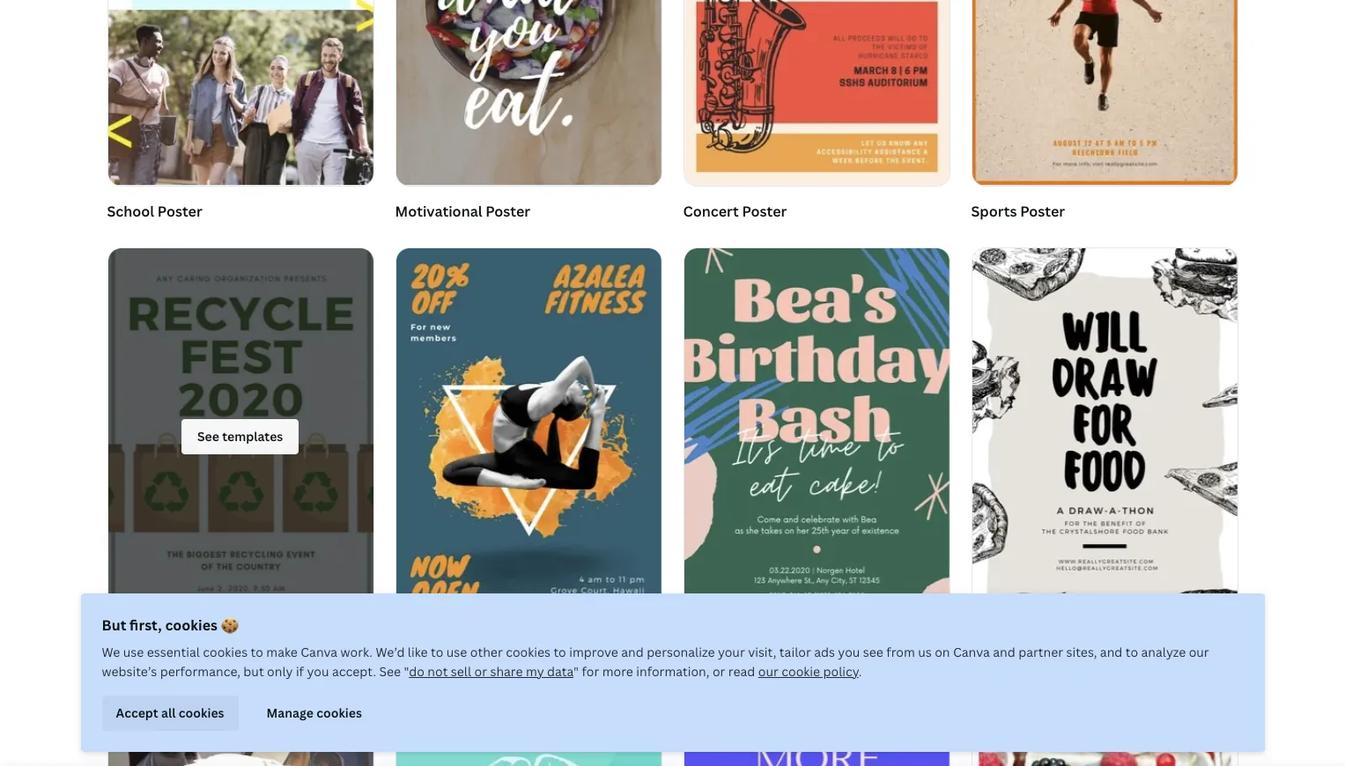 Task type: describe. For each thing, give the bounding box(es) containing it.
gym poster
[[395, 642, 475, 661]]

concert
[[683, 201, 739, 221]]

my
[[526, 663, 544, 680]]

from
[[887, 644, 915, 661]]

accept.
[[332, 663, 376, 680]]

2 or from the left
[[713, 663, 726, 680]]

policy
[[823, 663, 859, 680]]

3 and from the left
[[1100, 644, 1123, 661]]

our inside we use essential cookies to make canva work. we'd like to use other cookies to improve and personalize your visit, tailor ads you see from us on canva and partner sites, and to analyze our website's performance, but only if you accept. see "
[[1189, 644, 1210, 661]]

campaign poster image
[[95, 230, 386, 645]]

.
[[859, 663, 862, 680]]

cookies inside button
[[179, 705, 224, 721]]

information,
[[636, 663, 710, 680]]

website's
[[102, 663, 157, 680]]

4 to from the left
[[1126, 644, 1139, 661]]

not
[[428, 663, 448, 680]]

2 use from the left
[[447, 644, 467, 661]]

concert poster link
[[683, 0, 950, 227]]

tailor
[[780, 644, 811, 661]]

birthday poster image
[[684, 249, 949, 626]]

see
[[379, 663, 401, 680]]

all
[[161, 705, 176, 721]]

analyze
[[1142, 644, 1186, 661]]

poster for concert poster
[[742, 201, 787, 221]]

sports
[[971, 201, 1017, 221]]

campaign poster
[[107, 642, 224, 661]]

essential
[[147, 644, 200, 661]]

ads
[[814, 644, 835, 661]]

school poster image
[[108, 0, 373, 186]]

cookies up 'essential'
[[165, 616, 218, 635]]

0 vertical spatial you
[[838, 644, 860, 661]]

school poster
[[107, 201, 202, 221]]

improve
[[569, 644, 618, 661]]

do not sell or share my data link
[[409, 663, 574, 680]]

see
[[863, 644, 884, 661]]

motivational poster
[[395, 201, 531, 221]]

sports poster link
[[971, 0, 1238, 227]]

for
[[582, 663, 599, 680]]

1 to from the left
[[251, 644, 263, 661]]

motivational
[[395, 201, 482, 221]]

manage cookies
[[267, 705, 362, 721]]

sports poster
[[971, 201, 1065, 221]]

motivational poster link
[[395, 0, 662, 227]]

cookies down 🍪
[[203, 644, 248, 661]]

our cookie policy link
[[758, 663, 859, 680]]

poster for school poster
[[158, 201, 202, 221]]

only
[[267, 663, 293, 680]]

" inside we use essential cookies to make canva work. we'd like to use other cookies to improve and personalize your visit, tailor ads you see from us on canva and partner sites, and to analyze our website's performance, but only if you accept. see "
[[404, 663, 409, 680]]

personalize
[[647, 644, 715, 661]]

we use essential cookies to make canva work. we'd like to use other cookies to improve and personalize your visit, tailor ads you see from us on canva and partner sites, and to analyze our website's performance, but only if you accept. see "
[[102, 644, 1210, 680]]

visit,
[[748, 644, 777, 661]]

cookie
[[782, 663, 820, 680]]

performance,
[[160, 663, 240, 680]]

event poster link
[[971, 248, 1238, 667]]

we'd
[[376, 644, 405, 661]]

poster for motivational poster
[[486, 201, 531, 221]]



Task type: locate. For each thing, give the bounding box(es) containing it.
first,
[[130, 616, 162, 635]]

0 vertical spatial our
[[1189, 644, 1210, 661]]

birthday poster link
[[683, 248, 950, 667]]

birthday
[[683, 642, 743, 661]]

poster for event poster
[[1014, 642, 1059, 661]]

to
[[251, 644, 263, 661], [431, 644, 444, 661], [554, 644, 566, 661], [1126, 644, 1139, 661]]

3 to from the left
[[554, 644, 566, 661]]

canva up "if"
[[301, 644, 338, 661]]

event poster image
[[972, 249, 1238, 626]]

our down visit,
[[758, 663, 779, 680]]

poster right school
[[158, 201, 202, 221]]

poster for birthday poster
[[746, 642, 791, 661]]

0 horizontal spatial our
[[758, 663, 779, 680]]

use up website's
[[123, 644, 144, 661]]

partner
[[1019, 644, 1064, 661]]

2 to from the left
[[431, 644, 444, 661]]

we
[[102, 644, 120, 661]]

but
[[243, 663, 264, 680]]

accept all cookies button
[[102, 696, 238, 731]]

1 vertical spatial you
[[307, 663, 329, 680]]

🍪
[[221, 616, 239, 635]]

concert poster image
[[684, 0, 949, 186]]

2 canva from the left
[[953, 644, 990, 661]]

poster inside school poster link
[[158, 201, 202, 221]]

sports poster image
[[972, 0, 1238, 186]]

but
[[102, 616, 126, 635]]

or down "birthday"
[[713, 663, 726, 680]]

manage
[[267, 705, 314, 721]]

poster inside sports poster link
[[1021, 201, 1065, 221]]

cookies inside button
[[316, 705, 362, 721]]

1 vertical spatial our
[[758, 663, 779, 680]]

motivational poster image
[[396, 0, 661, 186]]

data
[[547, 663, 574, 680]]

1 or from the left
[[474, 663, 487, 680]]

1 horizontal spatial "
[[574, 663, 579, 680]]

1 " from the left
[[404, 663, 409, 680]]

manage cookies button
[[252, 696, 376, 731]]

1 horizontal spatial or
[[713, 663, 726, 680]]

us
[[918, 644, 932, 661]]

accept
[[116, 705, 158, 721]]

poster for gym poster
[[430, 642, 475, 661]]

poster inside 'campaign poster' link
[[179, 642, 224, 661]]

cookies up my
[[506, 644, 551, 661]]

0 horizontal spatial and
[[621, 644, 644, 661]]

poster inside gym poster link
[[430, 642, 475, 661]]

1 canva from the left
[[301, 644, 338, 661]]

poster right 'motivational'
[[486, 201, 531, 221]]

poster right sports
[[1021, 201, 1065, 221]]

if
[[296, 663, 304, 680]]

accept all cookies
[[116, 705, 224, 721]]

1 use from the left
[[123, 644, 144, 661]]

to up but
[[251, 644, 263, 661]]

1 horizontal spatial and
[[993, 644, 1016, 661]]

0 horizontal spatial or
[[474, 663, 487, 680]]

1 horizontal spatial you
[[838, 644, 860, 661]]

do not sell or share my data " for more information, or read our cookie policy .
[[409, 663, 862, 680]]

cookies
[[165, 616, 218, 635], [203, 644, 248, 661], [506, 644, 551, 661], [179, 705, 224, 721], [316, 705, 362, 721]]

poster
[[158, 201, 202, 221], [486, 201, 531, 221], [742, 201, 787, 221], [1021, 201, 1065, 221], [179, 642, 224, 661], [430, 642, 475, 661], [746, 642, 791, 661], [1014, 642, 1059, 661]]

and right sites,
[[1100, 644, 1123, 661]]

1 and from the left
[[621, 644, 644, 661]]

campaign poster link
[[95, 230, 386, 667]]

other
[[470, 644, 503, 661]]

to left analyze on the bottom right
[[1126, 644, 1139, 661]]

on
[[935, 644, 950, 661]]

like
[[408, 644, 428, 661]]

to up the data
[[554, 644, 566, 661]]

do
[[409, 663, 425, 680]]

1 horizontal spatial our
[[1189, 644, 1210, 661]]

0 horizontal spatial canva
[[301, 644, 338, 661]]

gym
[[395, 642, 427, 661]]

"
[[404, 663, 409, 680], [574, 663, 579, 680]]

cookies right all
[[179, 705, 224, 721]]

poster inside birthday poster "link"
[[746, 642, 791, 661]]

make
[[266, 644, 298, 661]]

school
[[107, 201, 154, 221]]

0 horizontal spatial use
[[123, 644, 144, 661]]

our
[[1189, 644, 1210, 661], [758, 663, 779, 680]]

and left partner
[[993, 644, 1016, 661]]

cookies down accept.
[[316, 705, 362, 721]]

2 horizontal spatial and
[[1100, 644, 1123, 661]]

" left the for
[[574, 663, 579, 680]]

sell
[[451, 663, 471, 680]]

canva
[[301, 644, 338, 661], [953, 644, 990, 661]]

campaign
[[107, 642, 176, 661]]

poster for campaign poster
[[179, 642, 224, 661]]

canva right on
[[953, 644, 990, 661]]

2 and from the left
[[993, 644, 1016, 661]]

and up do not sell or share my data " for more information, or read our cookie policy .
[[621, 644, 644, 661]]

work.
[[341, 644, 373, 661]]

2 " from the left
[[574, 663, 579, 680]]

to right like
[[431, 644, 444, 661]]

your
[[718, 644, 745, 661]]

but first, cookies 🍪
[[102, 616, 239, 635]]

share
[[490, 663, 523, 680]]

poster up sell
[[430, 642, 475, 661]]

our right analyze on the bottom right
[[1189, 644, 1210, 661]]

" right see
[[404, 663, 409, 680]]

poster inside the motivational poster link
[[486, 201, 531, 221]]

0 horizontal spatial "
[[404, 663, 409, 680]]

you up policy
[[838, 644, 860, 661]]

use
[[123, 644, 144, 661], [447, 644, 467, 661]]

1 horizontal spatial canva
[[953, 644, 990, 661]]

poster right concert
[[742, 201, 787, 221]]

gym poster image
[[396, 249, 661, 626]]

and
[[621, 644, 644, 661], [993, 644, 1016, 661], [1100, 644, 1123, 661]]

1 horizontal spatial use
[[447, 644, 467, 661]]

or right sell
[[474, 663, 487, 680]]

you right "if"
[[307, 663, 329, 680]]

poster up read
[[746, 642, 791, 661]]

poster for sports poster
[[1021, 201, 1065, 221]]

concert poster
[[683, 201, 787, 221]]

poster right 'event' in the right bottom of the page
[[1014, 642, 1059, 661]]

more
[[602, 663, 633, 680]]

read
[[729, 663, 755, 680]]

school poster link
[[107, 0, 374, 227]]

0 horizontal spatial you
[[307, 663, 329, 680]]

use up sell
[[447, 644, 467, 661]]

you
[[838, 644, 860, 661], [307, 663, 329, 680]]

poster up performance,
[[179, 642, 224, 661]]

or
[[474, 663, 487, 680], [713, 663, 726, 680]]

poster inside 'concert poster' link
[[742, 201, 787, 221]]

event poster
[[971, 642, 1059, 661]]

poster inside event poster link
[[1014, 642, 1059, 661]]

gym poster link
[[395, 248, 662, 667]]

birthday poster
[[683, 642, 791, 661]]

event
[[971, 642, 1011, 661]]

sites,
[[1067, 644, 1097, 661]]



Task type: vqa. For each thing, say whether or not it's contained in the screenshot.
the middle Customize this template image
no



